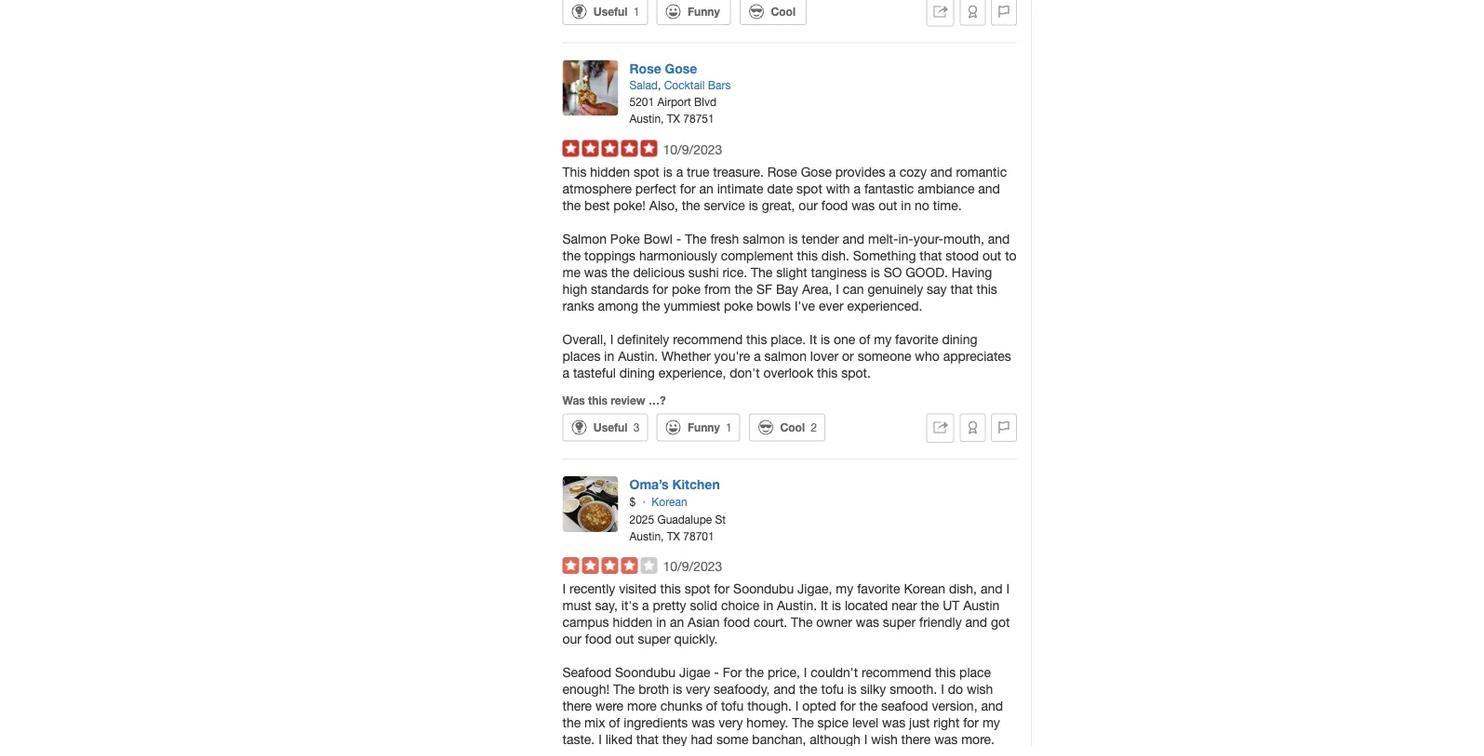Task type: describe. For each thing, give the bounding box(es) containing it.
review
[[611, 394, 646, 407]]

atmosphere
[[563, 181, 632, 196]]

salmon
[[563, 231, 607, 246]]

and up to
[[988, 231, 1010, 246]]

was up had
[[692, 715, 715, 731]]

visited
[[619, 581, 657, 597]]

was inside the this hidden spot is a true treasure. rose gose provides a cozy and romantic atmosphere perfect for an intimate date spot with a fantastic ambiance and the best poke! also, the service is great, our food was out in no time.
[[852, 197, 875, 213]]

1 horizontal spatial that
[[920, 248, 943, 263]]

0 horizontal spatial poke
[[672, 281, 701, 296]]

this inside i recently visited this spot for soondubu jigae, my favorite korean dish, and i must say, it's a pretty solid choice in austin. it is located near the ut austin campus hidden in an asian food court. the owner was super friendly and got our food out super quickly.
[[661, 581, 681, 597]]

friendly
[[920, 615, 962, 630]]

dish.
[[822, 248, 850, 263]]

the up level
[[860, 698, 878, 714]]

- for bowl
[[677, 231, 682, 246]]

austin, inside 2025 guadalupe st austin, tx 78701
[[630, 530, 664, 543]]

and down price,
[[774, 682, 796, 697]]

sf
[[757, 281, 773, 296]]

1 vertical spatial that
[[951, 281, 973, 296]]

broth
[[639, 682, 669, 697]]

i recently visited this spot for soondubu jigae, my favorite korean dish, and i must say, it's a pretty solid choice in austin. it is located near the ut austin campus hidden in an asian food court. the owner was super friendly and got our food out super quickly.
[[563, 581, 1011, 647]]

recently
[[570, 581, 616, 597]]

our inside the this hidden spot is a true treasure. rose gose provides a cozy and romantic atmosphere perfect for an intimate date spot with a fantastic ambiance and the best poke! also, the service is great, our food was out in no time.
[[799, 197, 818, 213]]

choice
[[721, 598, 760, 613]]

the up seafoody,
[[746, 665, 764, 680]]

useful 1
[[594, 5, 640, 18]]

stood
[[946, 248, 979, 263]]

a left true
[[676, 164, 683, 179]]

a down places
[[563, 365, 570, 380]]

1 horizontal spatial there
[[902, 732, 931, 747]]

is up "chunks"
[[673, 682, 683, 697]]

was inside i recently visited this spot for soondubu jigae, my favorite korean dish, and i must say, it's a pretty solid choice in austin. it is located near the ut austin campus hidden in an asian food court. the owner was super friendly and got our food out super quickly.
[[856, 615, 880, 630]]

in up the court.
[[764, 598, 774, 613]]

also,
[[650, 197, 679, 213]]

court.
[[754, 615, 788, 630]]

0 horizontal spatial very
[[686, 682, 711, 697]]

of inside overall, i definitely recommend this place. it is one of my favorite dining places in austin. whether you're a salmon lover or someone who appreciates a tasteful dining experience, don't overlook this spot.
[[859, 331, 871, 347]]

melt-
[[869, 231, 899, 246]]

1 horizontal spatial super
[[883, 615, 916, 630]]

favorite inside i recently visited this spot for soondubu jigae, my favorite korean dish, and i must say, it's a pretty solid choice in austin. it is located near the ut austin campus hidden in an asian food court. the owner was super friendly and got our food out super quickly.
[[858, 581, 901, 597]]

78751
[[684, 112, 715, 125]]

5201
[[630, 95, 655, 108]]

soondubu inside the seafood soondubu jigae - for the price, i couldn't recommend this place enough! the broth is very seafoody, and the tofu is silky smooth. i do wish there were more chunks of tofu though. i opted for the seafood version, and the mix of ingredients was very homey. the spice level was just right for my taste. i liked that they had some banchan, although i wish there was more.
[[615, 665, 676, 680]]

asian
[[688, 615, 720, 630]]

version,
[[932, 698, 978, 714]]

and up 'austin' in the right bottom of the page
[[981, 581, 1003, 597]]

overall,
[[563, 331, 607, 347]]

cocktail bars link
[[664, 79, 731, 92]]

that inside the seafood soondubu jigae - for the price, i couldn't recommend this place enough! the broth is very seafoody, and the tofu is silky smooth. i do wish there were more chunks of tofu though. i opted for the seafood version, and the mix of ingredients was very homey. the spice level was just right for my taste. i liked that they had some banchan, although i wish there was more.
[[637, 732, 659, 747]]

yummiest
[[664, 298, 721, 313]]

is left so
[[871, 264, 880, 280]]

ever
[[819, 298, 844, 313]]

1 for funny 1
[[726, 421, 732, 434]]

10/9/2023 for spot
[[663, 559, 723, 574]]

poke!
[[614, 197, 646, 213]]

rose gose link
[[630, 61, 698, 76]]

oma's kitchen
[[630, 477, 720, 492]]

this inside the seafood soondubu jigae - for the price, i couldn't recommend this place enough! the broth is very seafoody, and the tofu is silky smooth. i do wish there were more chunks of tofu though. i opted for the seafood version, and the mix of ingredients was very homey. the spice level was just right for my taste. i liked that they had some banchan, although i wish there was more.
[[936, 665, 956, 680]]

my inside overall, i definitely recommend this place. it is one of my favorite dining places in austin. whether you're a salmon lover or someone who appreciates a tasteful dining experience, don't overlook this spot.
[[874, 331, 892, 347]]

ingredients
[[624, 715, 688, 731]]

an inside i recently visited this spot for soondubu jigae, my favorite korean dish, and i must say, it's a pretty solid choice in austin. it is located near the ut austin campus hidden in an asian food court. the owner was super friendly and got our food out super quickly.
[[670, 615, 684, 630]]

best
[[585, 197, 610, 213]]

the up taste.
[[563, 715, 581, 731]]

i inside salmon poke bowl - the fresh salmon is tender and melt-in-your-mouth, and the toppings harmoniously complement this dish. something that stood out to me was the delicious sushi rice. the slight tanginess is so good. having high standards for poke from the sf bay area, i can genuinely say that this ranks among the yummiest poke bowls i've ever experienced.
[[836, 281, 840, 296]]

had
[[691, 732, 713, 747]]

cool 2
[[780, 421, 817, 434]]

hidden inside the this hidden spot is a true treasure. rose gose provides a cozy and romantic atmosphere perfect for an intimate date spot with a fantastic ambiance and the best poke! also, the service is great, our food was out in no time.
[[591, 164, 630, 179]]

the up opted
[[800, 682, 818, 697]]

2 horizontal spatial spot
[[797, 181, 823, 196]]

this up you're
[[747, 331, 767, 347]]

recommend inside overall, i definitely recommend this place. it is one of my favorite dining places in austin. whether you're a salmon lover or someone who appreciates a tasteful dining experience, don't overlook this spot.
[[673, 331, 743, 347]]

the up 'me'
[[563, 248, 581, 263]]

time.
[[934, 197, 962, 213]]

salmon poke bowl - the fresh salmon is tender and melt-in-your-mouth, and the toppings harmoniously complement this dish. something that stood out to me was the delicious sushi rice. the slight tanginess is so good. having high standards for poke from the sf bay area, i can genuinely say that this ranks among the yummiest poke bowls i've ever experienced.
[[563, 231, 1017, 313]]

2025 guadalupe st austin, tx 78701
[[630, 513, 726, 543]]

is left 'silky'
[[848, 682, 857, 697]]

jigae,
[[798, 581, 833, 597]]

the up sf
[[751, 264, 773, 280]]

great,
[[762, 197, 795, 213]]

bowls
[[757, 298, 791, 313]]

i down mix
[[599, 732, 602, 747]]

this hidden spot is a true treasure. rose gose provides a cozy and romantic atmosphere perfect for an intimate date spot with a fantastic ambiance and the best poke! also, the service is great, our food was out in no time.
[[563, 164, 1007, 213]]

for up more.
[[964, 715, 979, 731]]

ambiance
[[918, 181, 975, 196]]

this
[[563, 164, 587, 179]]

0 vertical spatial wish
[[967, 682, 994, 697]]

korean inside i recently visited this spot for soondubu jigae, my favorite korean dish, and i must say, it's a pretty solid choice in austin. it is located near the ut austin campus hidden in an asian food court. the owner was super friendly and got our food out super quickly.
[[904, 581, 946, 597]]

place.
[[771, 331, 806, 347]]

1 for useful 1
[[634, 5, 640, 18]]

tx inside 2025 guadalupe st austin, tx 78701
[[667, 530, 680, 543]]

food for choice
[[724, 615, 750, 630]]

or
[[843, 348, 854, 363]]

the down opted
[[793, 715, 814, 731]]

got
[[991, 615, 1011, 630]]

don't
[[730, 365, 760, 380]]

from
[[705, 281, 731, 296]]

say
[[927, 281, 947, 296]]

for up spice
[[840, 698, 856, 714]]

rice.
[[723, 264, 748, 280]]

kitchen
[[672, 477, 720, 492]]

1 horizontal spatial tofu
[[822, 682, 844, 697]]

oma's
[[630, 477, 669, 492]]

my inside i recently visited this spot for soondubu jigae, my favorite korean dish, and i must say, it's a pretty solid choice in austin. it is located near the ut austin campus hidden in an asian food court. the owner was super friendly and got our food out super quickly.
[[836, 581, 854, 597]]

salmon inside overall, i definitely recommend this place. it is one of my favorite dining places in austin. whether you're a salmon lover or someone who appreciates a tasteful dining experience, don't overlook this spot.
[[765, 348, 807, 363]]

though.
[[748, 698, 792, 714]]

1 horizontal spatial poke
[[724, 298, 753, 313]]

tasteful
[[573, 365, 616, 380]]

78701
[[684, 530, 715, 543]]

lover
[[811, 348, 839, 363]]

airport
[[658, 95, 691, 108]]

a up 'don't'
[[754, 348, 761, 363]]

fresh
[[711, 231, 739, 246]]

delicious
[[633, 264, 685, 280]]

spot.
[[842, 365, 871, 380]]

the up were
[[613, 682, 635, 697]]

funny for funny 1
[[688, 421, 720, 434]]

was down "right"
[[935, 732, 958, 747]]

cool link
[[740, 0, 807, 25]]

st
[[715, 513, 726, 526]]

it's
[[622, 598, 639, 613]]

level
[[853, 715, 879, 731]]

i left the do
[[941, 682, 945, 697]]

rose gose image
[[563, 60, 619, 116]]

solid
[[690, 598, 718, 613]]

rose gose salad , cocktail bars 5201 airport blvd austin, tx 78751
[[630, 61, 731, 125]]

and down romantic
[[979, 181, 1001, 196]]

date
[[767, 181, 793, 196]]

it inside i recently visited this spot for soondubu jigae, my favorite korean dish, and i must say, it's a pretty solid choice in austin. it is located near the ut austin campus hidden in an asian food court. the owner was super friendly and got our food out super quickly.
[[821, 598, 829, 613]]

can
[[843, 281, 865, 296]]

funny 1
[[688, 421, 732, 434]]

salad
[[630, 79, 658, 92]]

i up must
[[563, 581, 566, 597]]

the up standards
[[612, 264, 630, 280]]

austin. inside i recently visited this spot for soondubu jigae, my favorite korean dish, and i must say, it's a pretty solid choice in austin. it is located near the ut austin campus hidden in an asian food court. the owner was super friendly and got our food out super quickly.
[[777, 598, 817, 613]]

you're
[[715, 348, 751, 363]]

true
[[687, 164, 710, 179]]

ut
[[943, 598, 960, 613]]

funny link
[[657, 0, 731, 25]]

austin, inside rose gose salad , cocktail bars 5201 airport blvd austin, tx 78751
[[630, 112, 664, 125]]

1 vertical spatial tofu
[[721, 698, 744, 714]]

liked
[[606, 732, 633, 747]]

out inside the this hidden spot is a true treasure. rose gose provides a cozy and romantic atmosphere perfect for an intimate date spot with a fantastic ambiance and the best poke! also, the service is great, our food was out in no time.
[[879, 197, 898, 213]]

…?
[[649, 394, 666, 407]]

i down level
[[865, 732, 868, 747]]

i up 'got'
[[1007, 581, 1010, 597]]

so
[[884, 264, 902, 280]]

favorite inside overall, i definitely recommend this place. it is one of my favorite dining places in austin. whether you're a salmon lover or someone who appreciates a tasteful dining experience, don't overlook this spot.
[[896, 331, 939, 347]]

this right was
[[588, 394, 608, 407]]

this down having
[[977, 281, 998, 296]]

my inside the seafood soondubu jigae - for the price, i couldn't recommend this place enough! the broth is very seafoody, and the tofu is silky smooth. i do wish there were more chunks of tofu though. i opted for the seafood version, and the mix of ingredients was very homey. the spice level was just right for my taste. i liked that they had some banchan, although i wish there was more.
[[983, 715, 1001, 731]]

do
[[948, 682, 964, 697]]

1 horizontal spatial of
[[706, 698, 718, 714]]

3
[[634, 421, 640, 434]]

silky
[[861, 682, 886, 697]]

tender
[[802, 231, 839, 246]]

is left tender at the top of the page
[[789, 231, 798, 246]]

in down pretty
[[656, 615, 667, 630]]

just
[[910, 715, 930, 731]]

who
[[915, 348, 940, 363]]

must
[[563, 598, 592, 613]]

the right also,
[[682, 197, 701, 213]]

funny for funny
[[688, 5, 720, 18]]

this down lover
[[817, 365, 838, 380]]

and up more.
[[982, 698, 1004, 714]]

$
[[630, 495, 637, 508]]

i left opted
[[796, 698, 799, 714]]

the left best at the left
[[563, 197, 581, 213]]

0 vertical spatial spot
[[634, 164, 660, 179]]



Task type: vqa. For each thing, say whether or not it's contained in the screenshot.
the left 16 chevron down v2 image
no



Task type: locate. For each thing, give the bounding box(es) containing it.
favorite up located
[[858, 581, 901, 597]]

1 left "funny" link
[[634, 5, 640, 18]]

0 vertical spatial soondubu
[[734, 581, 794, 597]]

for inside salmon poke bowl - the fresh salmon is tender and melt-in-your-mouth, and the toppings harmoniously complement this dish. something that stood out to me was the delicious sushi rice. the slight tanginess is so good. having high standards for poke from the sf bay area, i can genuinely say that this ranks among the yummiest poke bowls i've ever experienced.
[[653, 281, 668, 296]]

the down rice. at the top
[[735, 281, 753, 296]]

very down jigae
[[686, 682, 711, 697]]

appreciates
[[944, 348, 1012, 363]]

0 vertical spatial our
[[799, 197, 818, 213]]

my up someone
[[874, 331, 892, 347]]

very
[[686, 682, 711, 697], [719, 715, 743, 731]]

2 horizontal spatial that
[[951, 281, 973, 296]]

oma's kitchen image
[[563, 476, 619, 532]]

the up the harmoniously
[[685, 231, 707, 246]]

austin
[[964, 598, 1000, 613]]

spot inside i recently visited this spot for soondubu jigae, my favorite korean dish, and i must say, it's a pretty solid choice in austin. it is located near the ut austin campus hidden in an asian food court. the owner was super friendly and got our food out super quickly.
[[685, 581, 711, 597]]

more.
[[962, 732, 995, 747]]

one
[[834, 331, 856, 347]]

0 vertical spatial poke
[[672, 281, 701, 296]]

is down intimate
[[749, 197, 759, 213]]

food inside the this hidden spot is a true treasure. rose gose provides a cozy and romantic atmosphere perfect for an intimate date spot with a fantastic ambiance and the best poke! also, the service is great, our food was out in no time.
[[822, 197, 848, 213]]

treasure.
[[713, 164, 764, 179]]

1 horizontal spatial dining
[[942, 331, 978, 347]]

was down located
[[856, 615, 880, 630]]

10/9/2023
[[663, 142, 723, 157], [663, 559, 723, 574]]

1 vertical spatial an
[[670, 615, 684, 630]]

gose inside the this hidden spot is a true treasure. rose gose provides a cozy and romantic atmosphere perfect for an intimate date spot with a fantastic ambiance and the best poke! also, the service is great, our food was out in no time.
[[801, 164, 832, 179]]

food for spot
[[822, 197, 848, 213]]

out inside salmon poke bowl - the fresh salmon is tender and melt-in-your-mouth, and the toppings harmoniously complement this dish. something that stood out to me was the delicious sushi rice. the slight tanginess is so good. having high standards for poke from the sf bay area, i can genuinely say that this ranks among the yummiest poke bowls i've ever experienced.
[[983, 248, 1002, 263]]

1 horizontal spatial food
[[724, 615, 750, 630]]

chunks
[[661, 698, 703, 714]]

1 vertical spatial salmon
[[765, 348, 807, 363]]

seafood soondubu jigae - for the price, i couldn't recommend this place enough! the broth is very seafoody, and the tofu is silky smooth. i do wish there were more chunks of tofu though. i opted for the seafood version, and the mix of ingredients was very homey. the spice level was just right for my taste. i liked that they had some banchan, although i wish there was more.
[[563, 665, 1004, 747]]

near
[[892, 598, 918, 613]]

1 10/9/2023 from the top
[[663, 142, 723, 157]]

dish,
[[949, 581, 977, 597]]

1 vertical spatial funny
[[688, 421, 720, 434]]

a up fantastic
[[889, 164, 896, 179]]

useful for useful 1
[[594, 5, 628, 18]]

that down having
[[951, 281, 973, 296]]

places
[[563, 348, 601, 363]]

standards
[[591, 281, 649, 296]]

1 tx from the top
[[667, 112, 680, 125]]

it
[[810, 331, 817, 347], [821, 598, 829, 613]]

useful
[[594, 5, 628, 18], [594, 421, 628, 434]]

1 vertical spatial dining
[[620, 365, 655, 380]]

2 horizontal spatial food
[[822, 197, 848, 213]]

- inside the seafood soondubu jigae - for the price, i couldn't recommend this place enough! the broth is very seafoody, and the tofu is silky smooth. i do wish there were more chunks of tofu though. i opted for the seafood version, and the mix of ingredients was very homey. the spice level was just right for my taste. i liked that they had some banchan, although i wish there was more.
[[714, 665, 719, 680]]

0 horizontal spatial there
[[563, 698, 592, 714]]

10/9/2023 up true
[[663, 142, 723, 157]]

cool for cool
[[771, 5, 796, 18]]

2025
[[630, 513, 655, 526]]

1 vertical spatial our
[[563, 631, 582, 647]]

fantastic
[[865, 181, 914, 196]]

recommend inside the seafood soondubu jigae - for the price, i couldn't recommend this place enough! the broth is very seafoody, and the tofu is silky smooth. i do wish there were more chunks of tofu though. i opted for the seafood version, and the mix of ingredients was very homey. the spice level was just right for my taste. i liked that they had some banchan, although i wish there was more.
[[862, 665, 932, 680]]

salmon inside salmon poke bowl - the fresh salmon is tender and melt-in-your-mouth, and the toppings harmoniously complement this dish. something that stood out to me was the delicious sushi rice. the slight tanginess is so good. having high standards for poke from the sf bay area, i can genuinely say that this ranks among the yummiest poke bowls i've ever experienced.
[[743, 231, 785, 246]]

2 vertical spatial spot
[[685, 581, 711, 597]]

- up the harmoniously
[[677, 231, 682, 246]]

0 vertical spatial that
[[920, 248, 943, 263]]

0 vertical spatial there
[[563, 698, 592, 714]]

gose
[[665, 61, 698, 76], [801, 164, 832, 179]]

was this review …?
[[563, 394, 666, 407]]

is up perfect at the top left
[[663, 164, 673, 179]]

that down ingredients
[[637, 732, 659, 747]]

2 useful from the top
[[594, 421, 628, 434]]

and up 'ambiance'
[[931, 164, 953, 179]]

area,
[[802, 281, 833, 296]]

0 vertical spatial -
[[677, 231, 682, 246]]

the inside i recently visited this spot for soondubu jigae, my favorite korean dish, and i must say, it's a pretty solid choice in austin. it is located near the ut austin campus hidden in an asian food court. the owner was super friendly and got our food out super quickly.
[[921, 598, 940, 613]]

austin,
[[630, 112, 664, 125], [630, 530, 664, 543]]

tx inside rose gose salad , cocktail bars 5201 airport blvd austin, tx 78751
[[667, 112, 680, 125]]

hidden down it's
[[613, 615, 653, 630]]

for inside i recently visited this spot for soondubu jigae, my favorite korean dish, and i must say, it's a pretty solid choice in austin. it is located near the ut austin campus hidden in an asian food court. the owner was super friendly and got our food out super quickly.
[[714, 581, 730, 597]]

2 vertical spatial food
[[585, 631, 612, 647]]

is inside overall, i definitely recommend this place. it is one of my favorite dining places in austin. whether you're a salmon lover or someone who appreciates a tasteful dining experience, don't overlook this spot.
[[821, 331, 830, 347]]

quickly.
[[675, 631, 718, 647]]

seafoody,
[[714, 682, 770, 697]]

0 vertical spatial useful
[[594, 5, 628, 18]]

salmon down place.
[[765, 348, 807, 363]]

2 austin, from the top
[[630, 530, 664, 543]]

1 horizontal spatial out
[[879, 197, 898, 213]]

0 horizontal spatial out
[[616, 631, 634, 647]]

this up pretty
[[661, 581, 681, 597]]

0 vertical spatial cool
[[771, 5, 796, 18]]

0 horizontal spatial my
[[836, 581, 854, 597]]

and up dish.
[[843, 231, 865, 246]]

mix
[[585, 715, 605, 731]]

austin. down definitely
[[618, 348, 658, 363]]

0 horizontal spatial -
[[677, 231, 682, 246]]

1 vertical spatial gose
[[801, 164, 832, 179]]

seafood
[[882, 698, 929, 714]]

right
[[934, 715, 960, 731]]

1
[[634, 5, 640, 18], [726, 421, 732, 434]]

1 horizontal spatial our
[[799, 197, 818, 213]]

10/9/2023 down the 78701
[[663, 559, 723, 574]]

poke up "yummiest"
[[672, 281, 701, 296]]

no
[[915, 197, 930, 213]]

food down choice
[[724, 615, 750, 630]]

is up owner
[[832, 598, 842, 613]]

cocktail
[[664, 79, 705, 92]]

1 horizontal spatial gose
[[801, 164, 832, 179]]

cool for cool 2
[[780, 421, 805, 434]]

whether
[[662, 348, 711, 363]]

useful 3
[[594, 421, 640, 434]]

out down fantastic
[[879, 197, 898, 213]]

austin, down 2025 on the bottom of page
[[630, 530, 664, 543]]

0 horizontal spatial recommend
[[673, 331, 743, 347]]

service
[[704, 197, 745, 213]]

spot left with
[[797, 181, 823, 196]]

0 vertical spatial austin.
[[618, 348, 658, 363]]

our inside i recently visited this spot for soondubu jigae, my favorite korean dish, and i must say, it's a pretty solid choice in austin. it is located near the ut austin campus hidden in an asian food court. the owner was super friendly and got our food out super quickly.
[[563, 631, 582, 647]]

rose up salad link on the top of the page
[[630, 61, 662, 76]]

i've
[[795, 298, 816, 313]]

2 tx from the top
[[667, 530, 680, 543]]

4.0 star rating image
[[563, 557, 658, 574]]

the up friendly
[[921, 598, 940, 613]]

1 funny from the top
[[688, 5, 720, 18]]

funny down experience,
[[688, 421, 720, 434]]

for down true
[[680, 181, 696, 196]]

an inside the this hidden spot is a true treasure. rose gose provides a cozy and romantic atmosphere perfect for an intimate date spot with a fantastic ambiance and the best poke! also, the service is great, our food was out in no time.
[[700, 181, 714, 196]]

0 horizontal spatial gose
[[665, 61, 698, 76]]

smooth.
[[890, 682, 938, 697]]

0 vertical spatial favorite
[[896, 331, 939, 347]]

0 vertical spatial 1
[[634, 5, 640, 18]]

1 useful from the top
[[594, 5, 628, 18]]

0 horizontal spatial spot
[[634, 164, 660, 179]]

there down just
[[902, 732, 931, 747]]

poke
[[611, 231, 640, 246]]

it inside overall, i definitely recommend this place. it is one of my favorite dining places in austin. whether you're a salmon lover or someone who appreciates a tasteful dining experience, don't overlook this spot.
[[810, 331, 817, 347]]

1 vertical spatial -
[[714, 665, 719, 680]]

1 horizontal spatial korean
[[904, 581, 946, 597]]

0 horizontal spatial our
[[563, 631, 582, 647]]

provides
[[836, 164, 886, 179]]

0 vertical spatial austin,
[[630, 112, 664, 125]]

opted
[[803, 698, 837, 714]]

1 vertical spatial out
[[983, 248, 1002, 263]]

0 vertical spatial super
[[883, 615, 916, 630]]

- inside salmon poke bowl - the fresh salmon is tender and melt-in-your-mouth, and the toppings harmoniously complement this dish. something that stood out to me was the delicious sushi rice. the slight tanginess is so good. having high standards for poke from the sf bay area, i can genuinely say that this ranks among the yummiest poke bowls i've ever experienced.
[[677, 231, 682, 246]]

very up some
[[719, 715, 743, 731]]

0 horizontal spatial soondubu
[[615, 665, 676, 680]]

0 horizontal spatial of
[[609, 715, 620, 731]]

taste.
[[563, 732, 595, 747]]

1 vertical spatial austin.
[[777, 598, 817, 613]]

perfect
[[636, 181, 677, 196]]

definitely
[[618, 331, 670, 347]]

useful left 3
[[594, 421, 628, 434]]

was
[[563, 394, 585, 407]]

mouth,
[[944, 231, 985, 246]]

1 vertical spatial my
[[836, 581, 854, 597]]

overall, i definitely recommend this place. it is one of my favorite dining places in austin. whether you're a salmon lover or someone who appreciates a tasteful dining experience, don't overlook this spot.
[[563, 331, 1012, 380]]

korean up near
[[904, 581, 946, 597]]

2 vertical spatial of
[[609, 715, 620, 731]]

to
[[1006, 248, 1017, 263]]

for inside the this hidden spot is a true treasure. rose gose provides a cozy and romantic atmosphere perfect for an intimate date spot with a fantastic ambiance and the best poke! also, the service is great, our food was out in no time.
[[680, 181, 696, 196]]

food down with
[[822, 197, 848, 213]]

1 vertical spatial rose
[[768, 164, 798, 179]]

1 horizontal spatial very
[[719, 715, 743, 731]]

1 vertical spatial spot
[[797, 181, 823, 196]]

slight
[[777, 264, 808, 280]]

having
[[952, 264, 993, 280]]

although
[[810, 732, 861, 747]]

something
[[853, 248, 916, 263]]

- for jigae
[[714, 665, 719, 680]]

hidden up atmosphere
[[591, 164, 630, 179]]

a down provides
[[854, 181, 861, 196]]

1 horizontal spatial it
[[821, 598, 829, 613]]

0 vertical spatial it
[[810, 331, 817, 347]]

the right among
[[642, 298, 661, 313]]

1 vertical spatial 1
[[726, 421, 732, 434]]

is up lover
[[821, 331, 830, 347]]

useful for useful 3
[[594, 421, 628, 434]]

is
[[663, 164, 673, 179], [749, 197, 759, 213], [789, 231, 798, 246], [871, 264, 880, 280], [821, 331, 830, 347], [832, 598, 842, 613], [673, 682, 683, 697], [848, 682, 857, 697]]

recommend up smooth.
[[862, 665, 932, 680]]

0 vertical spatial an
[[700, 181, 714, 196]]

is inside i recently visited this spot for soondubu jigae, my favorite korean dish, and i must say, it's a pretty solid choice in austin. it is located near the ut austin campus hidden in an asian food court. the owner was super friendly and got our food out super quickly.
[[832, 598, 842, 613]]

toppings
[[585, 248, 636, 263]]

out down it's
[[616, 631, 634, 647]]

1 horizontal spatial 1
[[726, 421, 732, 434]]

i right price,
[[804, 665, 808, 680]]

favorite up who
[[896, 331, 939, 347]]

rose up date
[[768, 164, 798, 179]]

- left for
[[714, 665, 719, 680]]

dining up appreciates
[[942, 331, 978, 347]]

soondubu up choice
[[734, 581, 794, 597]]

0 horizontal spatial korean
[[652, 495, 688, 508]]

a right it's
[[642, 598, 649, 613]]

cool right "funny" link
[[771, 5, 796, 18]]

2 vertical spatial my
[[983, 715, 1001, 731]]

0 vertical spatial korean
[[652, 495, 688, 508]]

gose inside rose gose salad , cocktail bars 5201 airport blvd austin, tx 78751
[[665, 61, 698, 76]]

1 vertical spatial soondubu
[[615, 665, 676, 680]]

funny left "cool" link
[[688, 5, 720, 18]]

1 horizontal spatial austin.
[[777, 598, 817, 613]]

hidden inside i recently visited this spot for soondubu jigae, my favorite korean dish, and i must say, it's a pretty solid choice in austin. it is located near the ut austin campus hidden in an asian food court. the owner was super friendly and got our food out super quickly.
[[613, 615, 653, 630]]

intimate
[[717, 181, 764, 196]]

0 vertical spatial 10/9/2023
[[663, 142, 723, 157]]

1 horizontal spatial rose
[[768, 164, 798, 179]]

super down pretty
[[638, 631, 671, 647]]

0 vertical spatial recommend
[[673, 331, 743, 347]]

0 horizontal spatial tofu
[[721, 698, 744, 714]]

wish down level
[[872, 732, 898, 747]]

were
[[596, 698, 624, 714]]

soondubu up broth
[[615, 665, 676, 680]]

a inside i recently visited this spot for soondubu jigae, my favorite korean dish, and i must say, it's a pretty solid choice in austin. it is located near the ut austin campus hidden in an asian food court. the owner was super friendly and got our food out super quickly.
[[642, 598, 649, 613]]

2 horizontal spatial out
[[983, 248, 1002, 263]]

cool inside "cool" link
[[771, 5, 796, 18]]

1 vertical spatial it
[[821, 598, 829, 613]]

was inside salmon poke bowl - the fresh salmon is tender and melt-in-your-mouth, and the toppings harmoniously complement this dish. something that stood out to me was the delicious sushi rice. the slight tanginess is so good. having high standards for poke from the sf bay area, i can genuinely say that this ranks among the yummiest poke bowls i've ever experienced.
[[584, 264, 608, 280]]

5.0 star rating image
[[563, 140, 658, 157]]

enough!
[[563, 682, 610, 697]]

price,
[[768, 665, 801, 680]]

0 vertical spatial dining
[[942, 331, 978, 347]]

korean
[[652, 495, 688, 508], [904, 581, 946, 597]]

1 vertical spatial of
[[706, 698, 718, 714]]

austin. inside overall, i definitely recommend this place. it is one of my favorite dining places in austin. whether you're a salmon lover or someone who appreciates a tasteful dining experience, don't overlook this spot.
[[618, 348, 658, 363]]

salmon
[[743, 231, 785, 246], [765, 348, 807, 363]]

0 vertical spatial salmon
[[743, 231, 785, 246]]

korean link
[[652, 495, 688, 508]]

tofu down seafoody,
[[721, 698, 744, 714]]

tofu down couldn't
[[822, 682, 844, 697]]

homey.
[[747, 715, 789, 731]]

the right the court.
[[791, 615, 813, 630]]

my
[[874, 331, 892, 347], [836, 581, 854, 597], [983, 715, 1001, 731]]

tx
[[667, 112, 680, 125], [667, 530, 680, 543]]

bars
[[708, 79, 731, 92]]

2 horizontal spatial my
[[983, 715, 1001, 731]]

this down tender at the top of the page
[[797, 248, 818, 263]]

,
[[658, 79, 661, 92]]

this up the do
[[936, 665, 956, 680]]

the inside i recently visited this spot for soondubu jigae, my favorite korean dish, and i must say, it's a pretty solid choice in austin. it is located near the ut austin campus hidden in an asian food court. the owner was super friendly and got our food out super quickly.
[[791, 615, 813, 630]]

it down jigae, in the right bottom of the page
[[821, 598, 829, 613]]

0 horizontal spatial rose
[[630, 61, 662, 76]]

food
[[822, 197, 848, 213], [724, 615, 750, 630], [585, 631, 612, 647]]

salad link
[[630, 79, 658, 92]]

1 horizontal spatial my
[[874, 331, 892, 347]]

austin, down 5201
[[630, 112, 664, 125]]

my up located
[[836, 581, 854, 597]]

spot up perfect at the top left
[[634, 164, 660, 179]]

1 horizontal spatial soondubu
[[734, 581, 794, 597]]

in inside the this hidden spot is a true treasure. rose gose provides a cozy and romantic atmosphere perfect for an intimate date spot with a fantastic ambiance and the best poke! also, the service is great, our food was out in no time.
[[901, 197, 912, 213]]

0 horizontal spatial that
[[637, 732, 659, 747]]

1 austin, from the top
[[630, 112, 664, 125]]

good.
[[906, 264, 949, 280]]

favorite
[[896, 331, 939, 347], [858, 581, 901, 597]]

0 horizontal spatial austin.
[[618, 348, 658, 363]]

some
[[717, 732, 749, 747]]

1 vertical spatial korean
[[904, 581, 946, 597]]

0 vertical spatial food
[[822, 197, 848, 213]]

0 vertical spatial very
[[686, 682, 711, 697]]

in up tasteful
[[605, 348, 615, 363]]

banchan,
[[753, 732, 807, 747]]

0 vertical spatial out
[[879, 197, 898, 213]]

and down 'austin' in the right bottom of the page
[[966, 615, 988, 630]]

0 horizontal spatial dining
[[620, 365, 655, 380]]

2
[[811, 421, 817, 434]]

my up more.
[[983, 715, 1001, 731]]

1 horizontal spatial an
[[700, 181, 714, 196]]

guadalupe
[[658, 513, 712, 526]]

1 vertical spatial hidden
[[613, 615, 653, 630]]

soondubu inside i recently visited this spot for soondubu jigae, my favorite korean dish, and i must say, it's a pretty solid choice in austin. it is located near the ut austin campus hidden in an asian food court. the owner was super friendly and got our food out super quickly.
[[734, 581, 794, 597]]

wish
[[967, 682, 994, 697], [872, 732, 898, 747]]

2 vertical spatial out
[[616, 631, 634, 647]]

campus
[[563, 615, 609, 630]]

out inside i recently visited this spot for soondubu jigae, my favorite korean dish, and i must say, it's a pretty solid choice in austin. it is located near the ut austin campus hidden in an asian food court. the owner was super friendly and got our food out super quickly.
[[616, 631, 634, 647]]

useful up rose gose image on the left top
[[594, 5, 628, 18]]

2 funny from the top
[[688, 421, 720, 434]]

gose up with
[[801, 164, 832, 179]]

1 vertical spatial poke
[[724, 298, 753, 313]]

0 vertical spatial funny
[[688, 5, 720, 18]]

1 vertical spatial cool
[[780, 421, 805, 434]]

more
[[627, 698, 657, 714]]

an down pretty
[[670, 615, 684, 630]]

1 vertical spatial wish
[[872, 732, 898, 747]]

there down enough!
[[563, 698, 592, 714]]

0 vertical spatial rose
[[630, 61, 662, 76]]

10/9/2023 for a
[[663, 142, 723, 157]]

harmoniously
[[640, 248, 718, 263]]

0 horizontal spatial super
[[638, 631, 671, 647]]

1 horizontal spatial recommend
[[862, 665, 932, 680]]

1 vertical spatial very
[[719, 715, 743, 731]]

was down seafood
[[883, 715, 906, 731]]

0 vertical spatial tx
[[667, 112, 680, 125]]

1 vertical spatial austin,
[[630, 530, 664, 543]]

was
[[852, 197, 875, 213], [584, 264, 608, 280], [856, 615, 880, 630], [692, 715, 715, 731], [883, 715, 906, 731], [935, 732, 958, 747]]

2 10/9/2023 from the top
[[663, 559, 723, 574]]

rose inside rose gose salad , cocktail bars 5201 airport blvd austin, tx 78751
[[630, 61, 662, 76]]

food down campus
[[585, 631, 612, 647]]

0 vertical spatial hidden
[[591, 164, 630, 179]]

of
[[859, 331, 871, 347], [706, 698, 718, 714], [609, 715, 620, 731]]

in inside overall, i definitely recommend this place. it is one of my favorite dining places in austin. whether you're a salmon lover or someone who appreciates a tasteful dining experience, don't overlook this spot.
[[605, 348, 615, 363]]

i inside overall, i definitely recommend this place. it is one of my favorite dining places in austin. whether you're a salmon lover or someone who appreciates a tasteful dining experience, don't overlook this spot.
[[611, 331, 614, 347]]

rose inside the this hidden spot is a true treasure. rose gose provides a cozy and romantic atmosphere perfect for an intimate date spot with a fantastic ambiance and the best poke! also, the service is great, our food was out in no time.
[[768, 164, 798, 179]]

recommend up "whether"
[[673, 331, 743, 347]]

seafood
[[563, 665, 612, 680]]

0 vertical spatial of
[[859, 331, 871, 347]]

0 horizontal spatial wish
[[872, 732, 898, 747]]



